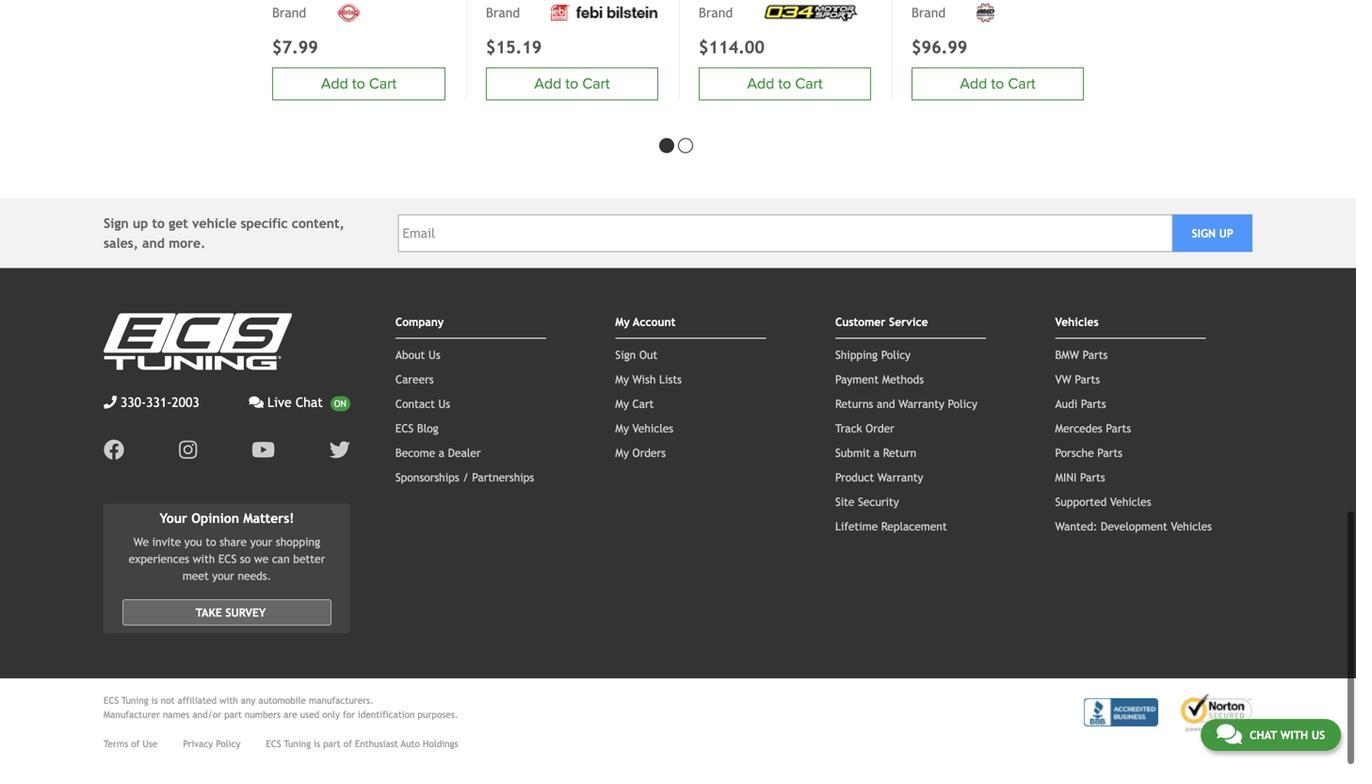 Task type: vqa. For each thing, say whether or not it's contained in the screenshot.
'sales & specials'
no



Task type: describe. For each thing, give the bounding box(es) containing it.
terms of use
[[104, 738, 158, 749]]

vehicles up wanted: development vehicles
[[1111, 495, 1152, 508]]

account
[[633, 315, 676, 328]]

chat with us
[[1250, 728, 1326, 742]]

ecs tuning is not affiliated with any automobile manufacturers. manufacturer names and/or part numbers are used only for identification purposes.
[[104, 695, 458, 720]]

out
[[640, 348, 658, 361]]

terms of use link
[[104, 737, 158, 751]]

you
[[184, 535, 202, 548]]

returns
[[836, 397, 874, 410]]

330-331-2003
[[121, 395, 199, 410]]

add to cart for $7.99
[[321, 75, 397, 93]]

meet
[[183, 569, 209, 582]]

bmw parts link
[[1056, 348, 1108, 361]]

brand for $114.00
[[699, 5, 733, 20]]

needs.
[[238, 569, 271, 582]]

parts for mercedes parts
[[1107, 422, 1132, 435]]

brand for $15.19
[[486, 5, 520, 20]]

parts for bmw parts
[[1083, 348, 1108, 361]]

youtube logo image
[[252, 439, 275, 460]]

add to cart button for $114.00
[[699, 67, 872, 100]]

replacement
[[882, 520, 948, 533]]

add to cart button for $15.19
[[486, 67, 659, 100]]

with inside "we invite you to share your shopping experiences with ecs so we can better meet your needs."
[[193, 552, 215, 565]]

my orders link
[[616, 446, 666, 459]]

parts for vw parts
[[1075, 373, 1101, 386]]

shipping policy
[[836, 348, 911, 361]]

become
[[396, 446, 435, 459]]

auto
[[401, 738, 420, 749]]

mini parts link
[[1056, 471, 1106, 484]]

return
[[883, 446, 917, 459]]

twitter logo image
[[330, 439, 350, 460]]

become a dealer
[[396, 446, 481, 459]]

and inside sign up to get vehicle specific content, sales, and more.
[[142, 235, 165, 251]]

0 horizontal spatial your
[[212, 569, 234, 582]]

my for my wish lists
[[616, 373, 629, 386]]

my for my cart
[[616, 397, 629, 410]]

with inside ecs tuning is not affiliated with any automobile manufacturers. manufacturer names and/or part numbers are used only for identification purposes.
[[220, 695, 238, 706]]

live chat link
[[249, 392, 350, 412]]

1 horizontal spatial your
[[250, 535, 273, 548]]

to for $96.99
[[992, 75, 1005, 93]]

not
[[161, 695, 175, 706]]

part inside ecs tuning is not affiliated with any automobile manufacturers. manufacturer names and/or part numbers are used only for identification purposes.
[[224, 709, 242, 720]]

my cart link
[[616, 397, 654, 410]]

add to cart button for $7.99
[[272, 67, 446, 100]]

matters!
[[243, 511, 294, 526]]

used
[[300, 709, 320, 720]]

automobile
[[259, 695, 306, 706]]

shopping
[[276, 535, 320, 548]]

sponsorships / partnerships link
[[396, 471, 534, 484]]

company
[[396, 315, 444, 328]]

Email email field
[[398, 214, 1173, 252]]

your opinion matters!
[[160, 511, 294, 526]]

ecs tuning is part of enthusiast auto holdings
[[266, 738, 459, 749]]

your
[[160, 511, 187, 526]]

cart for $7.99
[[369, 75, 397, 93]]

0 vertical spatial chat
[[296, 395, 323, 410]]

us for contact us
[[439, 397, 450, 410]]

0 vertical spatial warranty
[[899, 397, 945, 410]]

to for $15.19
[[566, 75, 579, 93]]

is for part
[[314, 738, 320, 749]]

my for my vehicles
[[616, 422, 629, 435]]

sign for sign up
[[1192, 226, 1216, 240]]

privacy policy
[[183, 738, 241, 749]]

wanted:
[[1056, 520, 1098, 533]]

enthusiast
[[355, 738, 398, 749]]

audi parts link
[[1056, 397, 1107, 410]]

wish
[[633, 373, 656, 386]]

cart for $15.19
[[583, 75, 610, 93]]

payment
[[836, 373, 879, 386]]

/
[[463, 471, 469, 484]]

we
[[254, 552, 269, 565]]

better
[[293, 552, 325, 565]]

elring image
[[337, 3, 361, 22]]

manufacturer
[[104, 709, 160, 720]]

$7.99
[[272, 37, 318, 57]]

survey
[[226, 606, 266, 619]]

holdings
[[423, 738, 459, 749]]

$96.99
[[912, 37, 968, 57]]

cart for $114.00
[[796, 75, 823, 93]]

parts for porsche parts
[[1098, 446, 1123, 459]]

order
[[866, 422, 895, 435]]

tuning for not
[[122, 695, 149, 706]]

careers
[[396, 373, 434, 386]]

live chat
[[268, 395, 323, 410]]

take survey
[[196, 606, 266, 619]]

bmw
[[1056, 348, 1080, 361]]

contact us link
[[396, 397, 450, 410]]

mercedes
[[1056, 422, 1103, 435]]

identification
[[358, 709, 415, 720]]

add to cart button for $96.99
[[912, 67, 1085, 100]]

comments image for live
[[249, 396, 264, 409]]

to inside "we invite you to share your shopping experiences with ecs so we can better meet your needs."
[[206, 535, 216, 548]]

ecs blog link
[[396, 422, 439, 435]]

my for my account
[[616, 315, 630, 328]]

vehicles up 'orders' at the bottom left of the page
[[633, 422, 674, 435]]

tuning for part
[[284, 738, 311, 749]]

my orders
[[616, 446, 666, 459]]

become a dealer link
[[396, 446, 481, 459]]

my vehicles link
[[616, 422, 674, 435]]

can
[[272, 552, 290, 565]]

facebook logo image
[[104, 439, 124, 460]]

orders
[[633, 446, 666, 459]]

payment methods
[[836, 373, 924, 386]]

sign up
[[1192, 226, 1234, 240]]

up for sign up to get vehicle specific content, sales, and more.
[[133, 216, 148, 231]]

1 vertical spatial policy
[[948, 397, 978, 410]]

ecs for ecs blog
[[396, 422, 414, 435]]

chat with us link
[[1201, 719, 1342, 751]]

vehicle
[[192, 216, 237, 231]]

sponsorships / partnerships
[[396, 471, 534, 484]]

a for become
[[439, 446, 445, 459]]

1 vertical spatial warranty
[[878, 471, 924, 484]]

only
[[322, 709, 340, 720]]

track
[[836, 422, 863, 435]]

careers link
[[396, 373, 434, 386]]

wanted: development vehicles link
[[1056, 520, 1213, 533]]

submit a return
[[836, 446, 917, 459]]

porsche
[[1056, 446, 1095, 459]]

opinion
[[191, 511, 239, 526]]

ecs inside "we invite you to share your shopping experiences with ecs so we can better meet your needs."
[[218, 552, 237, 565]]

policy for privacy policy
[[216, 738, 241, 749]]

is for not
[[151, 695, 158, 706]]

vehicles right development
[[1172, 520, 1213, 533]]

payment methods link
[[836, 373, 924, 386]]

site
[[836, 495, 855, 508]]

to for $114.00
[[779, 75, 792, 93]]

ecs blog
[[396, 422, 439, 435]]



Task type: locate. For each thing, give the bounding box(es) containing it.
comments image left the chat with us
[[1217, 723, 1243, 745]]

0 horizontal spatial part
[[224, 709, 242, 720]]

add for $15.19
[[535, 75, 562, 93]]

my down the my cart
[[616, 422, 629, 435]]

vw parts
[[1056, 373, 1101, 386]]

parts down mercedes parts
[[1098, 446, 1123, 459]]

0 vertical spatial and
[[142, 235, 165, 251]]

is inside ecs tuning is not affiliated with any automobile manufacturers. manufacturer names and/or part numbers are used only for identification purposes.
[[151, 695, 158, 706]]

add down elring image
[[321, 75, 348, 93]]

add for $96.99
[[960, 75, 988, 93]]

methods
[[883, 373, 924, 386]]

0 vertical spatial comments image
[[249, 396, 264, 409]]

dealer
[[448, 446, 481, 459]]

and right sales,
[[142, 235, 165, 251]]

ecs for ecs tuning is part of enthusiast auto holdings
[[266, 738, 281, 749]]

of left use
[[131, 738, 140, 749]]

purposes.
[[418, 709, 458, 720]]

1 vertical spatial and
[[877, 397, 896, 410]]

sign out link
[[616, 348, 658, 361]]

0 horizontal spatial a
[[439, 446, 445, 459]]

your up we
[[250, 535, 273, 548]]

we invite you to share your shopping experiences with ecs so we can better meet your needs.
[[129, 535, 325, 582]]

sign for sign out
[[616, 348, 636, 361]]

0 horizontal spatial with
[[193, 552, 215, 565]]

submit
[[836, 446, 871, 459]]

1 horizontal spatial with
[[220, 695, 238, 706]]

0 horizontal spatial sign
[[104, 216, 129, 231]]

3 my from the top
[[616, 397, 629, 410]]

parts for mini parts
[[1081, 471, 1106, 484]]

1 horizontal spatial of
[[344, 738, 352, 749]]

0 horizontal spatial of
[[131, 738, 140, 749]]

lifetime
[[836, 520, 878, 533]]

add to cart for $15.19
[[535, 75, 610, 93]]

customer
[[836, 315, 886, 328]]

add to cart button down $114.00
[[699, 67, 872, 100]]

add to cart button down $96.99
[[912, 67, 1085, 100]]

3 brand from the left
[[912, 5, 946, 20]]

policy for shipping policy
[[882, 348, 911, 361]]

enthusiast auto holdings link
[[355, 737, 459, 751]]

0 vertical spatial is
[[151, 695, 158, 706]]

0 horizontal spatial chat
[[296, 395, 323, 410]]

mercedes parts link
[[1056, 422, 1132, 435]]

1 a from the left
[[439, 446, 445, 459]]

5 my from the top
[[616, 446, 629, 459]]

brand up $15.19
[[486, 5, 520, 20]]

0 vertical spatial tuning
[[122, 695, 149, 706]]

vehicles up bmw parts
[[1056, 315, 1099, 328]]

2 horizontal spatial with
[[1281, 728, 1309, 742]]

vw parts link
[[1056, 373, 1101, 386]]

to down "febi" image
[[566, 75, 579, 93]]

porsche parts
[[1056, 446, 1123, 459]]

febi image
[[551, 5, 659, 21]]

and/or
[[193, 709, 222, 720]]

and up order
[[877, 397, 896, 410]]

sign inside sign up to get vehicle specific content, sales, and more.
[[104, 216, 129, 231]]

shipping
[[836, 348, 878, 361]]

vehicles
[[1056, 315, 1099, 328], [633, 422, 674, 435], [1111, 495, 1152, 508], [1172, 520, 1213, 533]]

mini
[[1056, 471, 1077, 484]]

4 add from the left
[[535, 75, 562, 93]]

4 add to cart button from the left
[[486, 67, 659, 100]]

to down 034motorsport image
[[779, 75, 792, 93]]

a left return
[[874, 446, 880, 459]]

more.
[[169, 235, 206, 251]]

part down any on the bottom
[[224, 709, 242, 720]]

is
[[151, 695, 158, 706], [314, 738, 320, 749]]

1 horizontal spatial up
[[1220, 226, 1234, 240]]

1 of from the left
[[131, 738, 140, 749]]

supported
[[1056, 495, 1107, 508]]

bmw parts
[[1056, 348, 1108, 361]]

0 vertical spatial us
[[429, 348, 441, 361]]

0 vertical spatial policy
[[882, 348, 911, 361]]

porsche parts link
[[1056, 446, 1123, 459]]

sponsorships
[[396, 471, 460, 484]]

comments image for chat
[[1217, 723, 1243, 745]]

ecs left so on the bottom
[[218, 552, 237, 565]]

warranty
[[899, 397, 945, 410], [878, 471, 924, 484]]

up for sign up
[[1220, 226, 1234, 240]]

customer service
[[836, 315, 929, 328]]

1 add to cart button from the left
[[272, 67, 446, 100]]

product warranty
[[836, 471, 924, 484]]

so
[[240, 552, 251, 565]]

brand for $96.99
[[912, 5, 946, 20]]

audi
[[1056, 397, 1078, 410]]

of left enthusiast
[[344, 738, 352, 749]]

my left 'orders' at the bottom left of the page
[[616, 446, 629, 459]]

1 horizontal spatial is
[[314, 738, 320, 749]]

ecs inside ecs tuning is not affiliated with any automobile manufacturers. manufacturer names and/or part numbers are used only for identification purposes.
[[104, 695, 119, 706]]

product warranty link
[[836, 471, 924, 484]]

numbers
[[245, 709, 281, 720]]

1 brand from the left
[[272, 5, 306, 20]]

any
[[241, 695, 256, 706]]

phone image
[[104, 396, 117, 409]]

2 horizontal spatial policy
[[948, 397, 978, 410]]

brand up $114.00
[[699, 5, 733, 20]]

0 vertical spatial part
[[224, 709, 242, 720]]

1 horizontal spatial part
[[323, 738, 341, 749]]

mercedes parts
[[1056, 422, 1132, 435]]

warranty down the methods
[[899, 397, 945, 410]]

up inside sign up to get vehicle specific content, sales, and more.
[[133, 216, 148, 231]]

parts up mercedes parts link
[[1082, 397, 1107, 410]]

ecs for ecs tuning is not affiliated with any automobile manufacturers. manufacturer names and/or part numbers are used only for identification purposes.
[[104, 695, 119, 706]]

0 horizontal spatial policy
[[216, 738, 241, 749]]

to right 'you'
[[206, 535, 216, 548]]

1 vertical spatial part
[[323, 738, 341, 749]]

1 my from the top
[[616, 315, 630, 328]]

parts right the bmw
[[1083, 348, 1108, 361]]

comments image left live
[[249, 396, 264, 409]]

sign out
[[616, 348, 658, 361]]

1 vertical spatial comments image
[[1217, 723, 1243, 745]]

up
[[133, 216, 148, 231], [1220, 226, 1234, 240]]

034motorsport image
[[764, 4, 858, 21]]

my left wish on the left of the page
[[616, 373, 629, 386]]

contact us
[[396, 397, 450, 410]]

2 my from the top
[[616, 373, 629, 386]]

tuning inside ecs tuning is not affiliated with any automobile manufacturers. manufacturer names and/or part numbers are used only for identification purposes.
[[122, 695, 149, 706]]

0 horizontal spatial is
[[151, 695, 158, 706]]

us
[[429, 348, 441, 361], [439, 397, 450, 410], [1312, 728, 1326, 742]]

cart for $96.99
[[1009, 75, 1036, 93]]

sales,
[[104, 235, 138, 251]]

2 brand from the left
[[699, 5, 733, 20]]

iabed industries image
[[977, 3, 995, 22]]

of
[[131, 738, 140, 749], [344, 738, 352, 749]]

2003
[[172, 395, 199, 410]]

331-
[[146, 395, 172, 410]]

my for my orders
[[616, 446, 629, 459]]

returns and warranty policy
[[836, 397, 978, 410]]

4 add to cart from the left
[[535, 75, 610, 93]]

tuning down "are"
[[284, 738, 311, 749]]

ecs
[[396, 422, 414, 435], [218, 552, 237, 565], [104, 695, 119, 706], [266, 738, 281, 749]]

names
[[163, 709, 190, 720]]

tuning
[[122, 695, 149, 706], [284, 738, 311, 749]]

with
[[193, 552, 215, 565], [220, 695, 238, 706], [1281, 728, 1309, 742]]

2 vertical spatial us
[[1312, 728, 1326, 742]]

add down $96.99
[[960, 75, 988, 93]]

take survey button
[[122, 599, 332, 626]]

add for $114.00
[[748, 75, 775, 93]]

1 horizontal spatial tuning
[[284, 738, 311, 749]]

vw
[[1056, 373, 1072, 386]]

my
[[616, 315, 630, 328], [616, 373, 629, 386], [616, 397, 629, 410], [616, 422, 629, 435], [616, 446, 629, 459]]

0 horizontal spatial and
[[142, 235, 165, 251]]

0 vertical spatial your
[[250, 535, 273, 548]]

site security link
[[836, 495, 900, 508]]

1 horizontal spatial a
[[874, 446, 880, 459]]

manufacturers.
[[309, 695, 374, 706]]

add for $7.99
[[321, 75, 348, 93]]

4 my from the top
[[616, 422, 629, 435]]

1 vertical spatial with
[[220, 695, 238, 706]]

$114.00
[[699, 37, 765, 57]]

my vehicles
[[616, 422, 674, 435]]

tuning up manufacturer
[[122, 695, 149, 706]]

1 add from the left
[[321, 75, 348, 93]]

add to cart down elring image
[[321, 75, 397, 93]]

parts up the 'porsche parts'
[[1107, 422, 1132, 435]]

0 vertical spatial with
[[193, 552, 215, 565]]

add to cart button down elring image
[[272, 67, 446, 100]]

2 vertical spatial with
[[1281, 728, 1309, 742]]

instagram logo image
[[179, 439, 197, 460]]

to inside sign up to get vehicle specific content, sales, and more.
[[152, 216, 165, 231]]

for
[[343, 709, 355, 720]]

to down iabed industries image
[[992, 75, 1005, 93]]

with inside chat with us link
[[1281, 728, 1309, 742]]

part down the only
[[323, 738, 341, 749]]

my up my vehicles
[[616, 397, 629, 410]]

ecs tuning image
[[104, 313, 292, 370]]

add to cart down $15.19
[[535, 75, 610, 93]]

sign up button
[[1173, 214, 1253, 252]]

us for about us
[[429, 348, 441, 361]]

2 add to cart button from the left
[[699, 67, 872, 100]]

use
[[143, 738, 158, 749]]

contact
[[396, 397, 435, 410]]

$15.19
[[486, 37, 542, 57]]

supported vehicles
[[1056, 495, 1152, 508]]

comments image inside 'live chat' link
[[249, 396, 264, 409]]

wanted: development vehicles
[[1056, 520, 1213, 533]]

sign inside button
[[1192, 226, 1216, 240]]

1 horizontal spatial sign
[[616, 348, 636, 361]]

0 horizontal spatial up
[[133, 216, 148, 231]]

3 add to cart from the left
[[960, 75, 1036, 93]]

up inside sign up button
[[1220, 226, 1234, 240]]

0 horizontal spatial comments image
[[249, 396, 264, 409]]

supported vehicles link
[[1056, 495, 1152, 508]]

to for $7.99
[[352, 75, 365, 93]]

sign for sign up to get vehicle specific content, sales, and more.
[[104, 216, 129, 231]]

a left dealer
[[439, 446, 445, 459]]

privacy
[[183, 738, 213, 749]]

to left get
[[152, 216, 165, 231]]

add to cart down $96.99
[[960, 75, 1036, 93]]

warranty down return
[[878, 471, 924, 484]]

about us
[[396, 348, 441, 361]]

4 brand from the left
[[486, 5, 520, 20]]

track order link
[[836, 422, 895, 435]]

3 add to cart button from the left
[[912, 67, 1085, 100]]

my left account
[[616, 315, 630, 328]]

2 add from the left
[[748, 75, 775, 93]]

add down $114.00
[[748, 75, 775, 93]]

parts for audi parts
[[1082, 397, 1107, 410]]

privacy policy link
[[183, 737, 241, 751]]

part
[[224, 709, 242, 720], [323, 738, 341, 749]]

a
[[439, 446, 445, 459], [874, 446, 880, 459]]

brand up $7.99
[[272, 5, 306, 20]]

audi parts
[[1056, 397, 1107, 410]]

2 horizontal spatial sign
[[1192, 226, 1216, 240]]

brand for $7.99
[[272, 5, 306, 20]]

1 vertical spatial tuning
[[284, 738, 311, 749]]

1 horizontal spatial chat
[[1250, 728, 1278, 742]]

1 horizontal spatial policy
[[882, 348, 911, 361]]

is down used
[[314, 738, 320, 749]]

ecs left blog
[[396, 422, 414, 435]]

a for submit
[[874, 446, 880, 459]]

invite
[[152, 535, 181, 548]]

brand up $96.99
[[912, 5, 946, 20]]

1 horizontal spatial and
[[877, 397, 896, 410]]

1 vertical spatial chat
[[1250, 728, 1278, 742]]

2 add to cart from the left
[[748, 75, 823, 93]]

your right meet
[[212, 569, 234, 582]]

to
[[352, 75, 365, 93], [779, 75, 792, 93], [992, 75, 1005, 93], [566, 75, 579, 93], [152, 216, 165, 231], [206, 535, 216, 548]]

specific
[[241, 216, 288, 231]]

add to cart down $114.00
[[748, 75, 823, 93]]

2 vertical spatial policy
[[216, 738, 241, 749]]

comments image inside chat with us link
[[1217, 723, 1243, 745]]

is left not
[[151, 695, 158, 706]]

comments image
[[249, 396, 264, 409], [1217, 723, 1243, 745]]

1 horizontal spatial comments image
[[1217, 723, 1243, 745]]

my wish lists
[[616, 373, 682, 386]]

lifetime replacement link
[[836, 520, 948, 533]]

parts down the 'porsche parts'
[[1081, 471, 1106, 484]]

add to cart for $96.99
[[960, 75, 1036, 93]]

ecs down numbers
[[266, 738, 281, 749]]

add down $15.19
[[535, 75, 562, 93]]

1 vertical spatial your
[[212, 569, 234, 582]]

2 of from the left
[[344, 738, 352, 749]]

add to cart for $114.00
[[748, 75, 823, 93]]

2 a from the left
[[874, 446, 880, 459]]

terms
[[104, 738, 128, 749]]

add to cart button down $15.19
[[486, 67, 659, 100]]

1 add to cart from the left
[[321, 75, 397, 93]]

to down elring image
[[352, 75, 365, 93]]

parts right vw
[[1075, 373, 1101, 386]]

1 vertical spatial us
[[439, 397, 450, 410]]

ecs up manufacturer
[[104, 695, 119, 706]]

3 add from the left
[[960, 75, 988, 93]]

sign up to get vehicle specific content, sales, and more.
[[104, 216, 345, 251]]

0 horizontal spatial tuning
[[122, 695, 149, 706]]

330-
[[121, 395, 146, 410]]

1 vertical spatial is
[[314, 738, 320, 749]]

shipping policy link
[[836, 348, 911, 361]]



